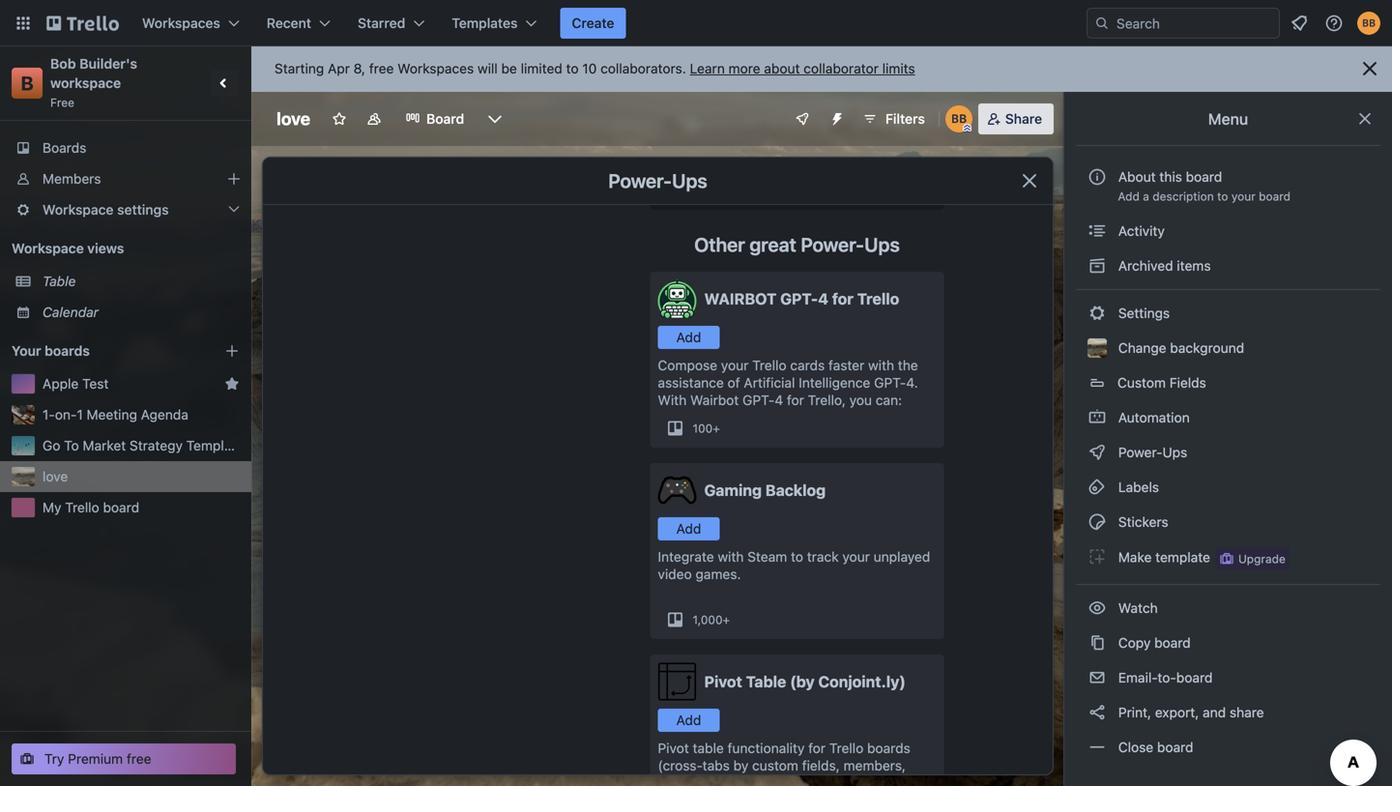 Task type: describe. For each thing, give the bounding box(es) containing it.
test
[[82, 376, 109, 392]]

star or unstar board image
[[332, 111, 347, 127]]

try
[[44, 751, 64, 767]]

learn more about collaborator limits link
[[690, 60, 915, 76]]

try premium free
[[44, 751, 151, 767]]

0 horizontal spatial power-
[[608, 169, 672, 192]]

1 vertical spatial love
[[43, 468, 68, 484]]

sm image for close board
[[1088, 738, 1107, 757]]

menu
[[1208, 110, 1248, 128]]

track
[[807, 549, 839, 565]]

power-ups link
[[1076, 437, 1381, 468]]

intelligence
[[799, 375, 870, 391]]

workspace visible image
[[366, 111, 382, 127]]

archived
[[1118, 258, 1173, 274]]

table
[[693, 740, 724, 756]]

make template
[[1115, 549, 1210, 565]]

will
[[478, 60, 498, 76]]

bob builder's workspace free
[[50, 56, 141, 109]]

market
[[83, 437, 126, 453]]

go to market strategy template
[[43, 437, 244, 453]]

board inside copy board link
[[1154, 635, 1191, 651]]

1
[[77, 407, 83, 422]]

for for functionality
[[808, 740, 826, 756]]

create
[[572, 15, 614, 31]]

integrate
[[658, 549, 714, 565]]

board inside the email-to-board link
[[1176, 670, 1213, 685]]

this member is an admin of this board. image
[[963, 124, 971, 132]]

copy
[[1118, 635, 1151, 651]]

recent
[[267, 15, 311, 31]]

calendar
[[43, 304, 99, 320]]

Board name text field
[[267, 103, 320, 134]]

description
[[1153, 189, 1214, 203]]

close
[[1118, 739, 1154, 755]]

pivot table (by conjoint.ly)
[[704, 672, 906, 691]]

meeting
[[87, 407, 137, 422]]

my trello board link
[[43, 498, 240, 517]]

free
[[50, 96, 74, 109]]

sm image for power-ups
[[1088, 443, 1107, 462]]

artificial
[[744, 375, 795, 391]]

apple test link
[[43, 374, 217, 393]]

1 vertical spatial power-
[[801, 233, 864, 256]]

your
[[12, 343, 41, 359]]

boards link
[[0, 132, 251, 163]]

pivot table functionality for trello boards (cross-tabs by custom fields, members, lists, etc.)
[[658, 740, 911, 786]]

1 vertical spatial bob builder (bobbuilder40) image
[[945, 105, 972, 132]]

collaborator
[[804, 60, 879, 76]]

email-to-board
[[1115, 670, 1213, 685]]

workspace for workspace settings
[[43, 202, 114, 218]]

and
[[1203, 704, 1226, 720]]

apr
[[328, 60, 350, 76]]

100 +
[[693, 422, 720, 435]]

copy board
[[1115, 635, 1191, 651]]

automation image
[[822, 103, 849, 131]]

1 horizontal spatial ups
[[864, 233, 900, 256]]

1 horizontal spatial free
[[369, 60, 394, 76]]

1 horizontal spatial 4
[[818, 290, 828, 308]]

trello,
[[808, 392, 846, 408]]

limited
[[521, 60, 563, 76]]

sm image for copy board
[[1088, 633, 1107, 653]]

make
[[1118, 549, 1152, 565]]

love link
[[43, 467, 240, 486]]

board up "activity" link
[[1259, 189, 1291, 203]]

custom
[[1118, 375, 1166, 391]]

for for 4
[[832, 290, 854, 308]]

other great power-ups
[[694, 233, 900, 256]]

calendar link
[[43, 303, 240, 322]]

change background
[[1115, 340, 1244, 356]]

lists,
[[658, 775, 687, 786]]

etc.)
[[690, 775, 719, 786]]

1 horizontal spatial power-ups
[[1115, 444, 1191, 460]]

about
[[1118, 169, 1156, 185]]

bob
[[50, 56, 76, 72]]

1 vertical spatial workspaces
[[397, 60, 474, 76]]

watch link
[[1076, 593, 1381, 624]]

copy board link
[[1076, 627, 1381, 658]]

settings
[[117, 202, 169, 218]]

boards inside your boards with 5 items element
[[45, 343, 90, 359]]

share
[[1230, 704, 1264, 720]]

compose your trello cards faster with the assistance of artificial intelligence gpt-4. with wairbot gpt-4 for trello, you can:
[[658, 357, 918, 408]]

labels
[[1115, 479, 1159, 495]]

learn
[[690, 60, 725, 76]]

the
[[898, 357, 918, 373]]

other
[[694, 233, 745, 256]]

agenda
[[141, 407, 188, 422]]

board
[[426, 111, 464, 127]]

love inside text field
[[277, 108, 310, 129]]

board inside close board 'link'
[[1157, 739, 1194, 755]]

functionality
[[728, 740, 805, 756]]

add for wairbot gpt-4 for trello
[[676, 329, 701, 345]]

workspaces button
[[131, 8, 251, 39]]

boards inside "pivot table functionality for trello boards (cross-tabs by custom fields, members, lists, etc.)"
[[867, 740, 911, 756]]

sm image for stickers
[[1088, 512, 1107, 532]]

labels link
[[1076, 472, 1381, 503]]

go to market strategy template link
[[43, 436, 244, 455]]

0 vertical spatial gpt-
[[780, 290, 818, 308]]

+ for wairbot
[[713, 422, 720, 435]]

settings
[[1115, 305, 1170, 321]]

search image
[[1094, 15, 1110, 31]]

1 horizontal spatial table
[[746, 672, 786, 691]]

b
[[21, 72, 33, 94]]

board link
[[394, 103, 476, 134]]

email-to-board link
[[1076, 662, 1381, 693]]

backlog
[[766, 481, 826, 499]]

workspace views
[[12, 240, 124, 256]]

my
[[43, 499, 61, 515]]

sm image for automation
[[1088, 408, 1107, 427]]

this
[[1160, 169, 1182, 185]]

add for pivot table (by conjoint.ly)
[[676, 712, 701, 728]]

with inside compose your trello cards faster with the assistance of artificial intelligence gpt-4. with wairbot gpt-4 for trello, you can:
[[868, 357, 894, 373]]

upgrade
[[1238, 552, 1286, 566]]

recent button
[[255, 8, 342, 39]]

workspace settings button
[[0, 194, 251, 225]]

table inside table link
[[43, 273, 76, 289]]

about this board add a description to your board
[[1118, 169, 1291, 203]]

members link
[[0, 163, 251, 194]]

0 horizontal spatial gpt-
[[743, 392, 775, 408]]

add board image
[[224, 343, 240, 359]]

automation link
[[1076, 402, 1381, 433]]

add button for pivot
[[658, 709, 720, 732]]

by
[[733, 757, 749, 773]]

go
[[43, 437, 60, 453]]

strategy
[[130, 437, 183, 453]]

pivot for pivot table (by conjoint.ly)
[[704, 672, 742, 691]]

customize views image
[[485, 109, 505, 129]]



Task type: vqa. For each thing, say whether or not it's contained in the screenshot.
17 %
no



Task type: locate. For each thing, give the bounding box(es) containing it.
free right premium
[[127, 751, 151, 767]]

1 sm image from the top
[[1088, 304, 1107, 323]]

trello inside "pivot table functionality for trello boards (cross-tabs by custom fields, members, lists, etc.)"
[[829, 740, 864, 756]]

0 horizontal spatial for
[[787, 392, 804, 408]]

with left the
[[868, 357, 894, 373]]

wairbot gpt-4 for trello
[[704, 290, 899, 308]]

workspace
[[50, 75, 121, 91]]

7 sm image from the top
[[1088, 703, 1107, 722]]

+ down games.
[[723, 613, 730, 626]]

to up "activity" link
[[1217, 189, 1228, 203]]

2 horizontal spatial ups
[[1163, 444, 1187, 460]]

table left (by
[[746, 672, 786, 691]]

1 horizontal spatial power-
[[801, 233, 864, 256]]

2 vertical spatial ups
[[1163, 444, 1187, 460]]

free
[[369, 60, 394, 76], [127, 751, 151, 767]]

sm image inside the email-to-board link
[[1088, 668, 1107, 687]]

2 sm image from the top
[[1088, 256, 1107, 276]]

b link
[[12, 68, 43, 99]]

1,000
[[693, 613, 723, 626]]

0 vertical spatial boards
[[45, 343, 90, 359]]

0 horizontal spatial love
[[43, 468, 68, 484]]

your inside about this board add a description to your board
[[1232, 189, 1256, 203]]

sm image left automation
[[1088, 408, 1107, 427]]

sm image
[[1088, 304, 1107, 323], [1088, 408, 1107, 427], [1088, 478, 1107, 497], [1088, 512, 1107, 532], [1088, 547, 1107, 567], [1088, 633, 1107, 653], [1088, 703, 1107, 722], [1088, 738, 1107, 757]]

2 vertical spatial power-
[[1118, 444, 1163, 460]]

watch
[[1115, 600, 1162, 616]]

+
[[713, 422, 720, 435], [723, 613, 730, 626]]

4 sm image from the top
[[1088, 512, 1107, 532]]

board up to-
[[1154, 635, 1191, 651]]

video
[[658, 566, 692, 582]]

1 horizontal spatial workspaces
[[397, 60, 474, 76]]

power ups image
[[795, 111, 810, 127]]

your inside integrate with steam to track your unplayed video games.
[[842, 549, 870, 565]]

1 vertical spatial add button
[[658, 517, 720, 540]]

bob builder (bobbuilder40) image
[[1357, 12, 1381, 35], [945, 105, 972, 132]]

print, export, and share link
[[1076, 697, 1381, 728]]

your boards with 5 items element
[[12, 339, 195, 363]]

sm image
[[1088, 221, 1107, 241], [1088, 256, 1107, 276], [1088, 443, 1107, 462], [1088, 598, 1107, 618], [1088, 668, 1107, 687]]

a
[[1143, 189, 1149, 203]]

to left track
[[791, 549, 803, 565]]

0 horizontal spatial 4
[[775, 392, 783, 408]]

1 horizontal spatial with
[[868, 357, 894, 373]]

sm image left stickers on the bottom right
[[1088, 512, 1107, 532]]

pivot for pivot table functionality for trello boards (cross-tabs by custom fields, members, lists, etc.)
[[658, 740, 689, 756]]

great
[[750, 233, 796, 256]]

2 vertical spatial add button
[[658, 709, 720, 732]]

pivot down 1,000 +
[[704, 672, 742, 691]]

3 add button from the top
[[658, 709, 720, 732]]

1 vertical spatial for
[[787, 392, 804, 408]]

0 horizontal spatial workspaces
[[142, 15, 220, 31]]

custom fields button
[[1076, 367, 1381, 398]]

1 add button from the top
[[658, 326, 720, 349]]

1 horizontal spatial boards
[[867, 740, 911, 756]]

templates button
[[440, 8, 549, 39]]

5 sm image from the top
[[1088, 547, 1107, 567]]

gpt- down artificial
[[743, 392, 775, 408]]

0 vertical spatial love
[[277, 108, 310, 129]]

power-ups down automation
[[1115, 444, 1191, 460]]

board down love link
[[103, 499, 139, 515]]

to inside integrate with steam to track your unplayed video games.
[[791, 549, 803, 565]]

sm image for email-to-board
[[1088, 668, 1107, 687]]

print,
[[1118, 704, 1151, 720]]

more
[[729, 60, 760, 76]]

collaborators.
[[601, 60, 686, 76]]

0 notifications image
[[1288, 12, 1311, 35]]

trello right the my
[[65, 499, 99, 515]]

members,
[[844, 757, 906, 773]]

board up 'print, export, and share'
[[1176, 670, 1213, 685]]

free inside button
[[127, 751, 151, 767]]

sm image inside power-ups link
[[1088, 443, 1107, 462]]

0 horizontal spatial power-ups
[[608, 169, 707, 192]]

0 vertical spatial free
[[369, 60, 394, 76]]

starred icon image
[[224, 376, 240, 392]]

pivot inside "pivot table functionality for trello boards (cross-tabs by custom fields, members, lists, etc.)"
[[658, 740, 689, 756]]

4 down other great power-ups
[[818, 290, 828, 308]]

add
[[1118, 189, 1140, 203], [676, 329, 701, 345], [676, 521, 701, 537], [676, 712, 701, 728]]

2 sm image from the top
[[1088, 408, 1107, 427]]

0 vertical spatial with
[[868, 357, 894, 373]]

bob builder's workspace link
[[50, 56, 141, 91]]

1,000 +
[[693, 613, 730, 626]]

4 down artificial
[[775, 392, 783, 408]]

sm image left settings
[[1088, 304, 1107, 323]]

0 horizontal spatial +
[[713, 422, 720, 435]]

free right 8,
[[369, 60, 394, 76]]

starting apr 8, free workspaces will be limited to 10 collaborators. learn more about collaborator limits
[[275, 60, 915, 76]]

sm image left close
[[1088, 738, 1107, 757]]

add left a
[[1118, 189, 1140, 203]]

add button up compose
[[658, 326, 720, 349]]

8,
[[354, 60, 365, 76]]

unplayed
[[874, 549, 930, 565]]

0 horizontal spatial table
[[43, 273, 76, 289]]

sm image inside automation link
[[1088, 408, 1107, 427]]

love left 'star or unstar board' icon
[[277, 108, 310, 129]]

0 vertical spatial workspace
[[43, 202, 114, 218]]

limits
[[882, 60, 915, 76]]

1 horizontal spatial for
[[808, 740, 826, 756]]

filters
[[886, 111, 925, 127]]

boards up "members,"
[[867, 740, 911, 756]]

games.
[[696, 566, 741, 582]]

2 horizontal spatial gpt-
[[874, 375, 906, 391]]

1 horizontal spatial your
[[842, 549, 870, 565]]

1 horizontal spatial +
[[723, 613, 730, 626]]

add button for wairbot
[[658, 326, 720, 349]]

add button for gaming
[[658, 517, 720, 540]]

1 vertical spatial 4
[[775, 392, 783, 408]]

0 vertical spatial ups
[[672, 169, 707, 192]]

tabs
[[703, 757, 730, 773]]

trello inside compose your trello cards faster with the assistance of artificial intelligence gpt-4. with wairbot gpt-4 for trello, you can:
[[752, 357, 787, 373]]

1-on-1 meeting agenda
[[43, 407, 188, 422]]

0 vertical spatial 4
[[818, 290, 828, 308]]

add for gaming backlog
[[676, 521, 701, 537]]

add up table
[[676, 712, 701, 728]]

workspace down members
[[43, 202, 114, 218]]

1 vertical spatial ups
[[864, 233, 900, 256]]

4 sm image from the top
[[1088, 598, 1107, 618]]

to
[[64, 437, 79, 453]]

+ down wairbot
[[713, 422, 720, 435]]

1 vertical spatial workspace
[[12, 240, 84, 256]]

your boards
[[12, 343, 90, 359]]

sm image inside print, export, and share link
[[1088, 703, 1107, 722]]

0 horizontal spatial your
[[721, 357, 749, 373]]

1 vertical spatial gpt-
[[874, 375, 906, 391]]

8 sm image from the top
[[1088, 738, 1107, 757]]

of
[[728, 375, 740, 391]]

0 vertical spatial +
[[713, 422, 720, 435]]

pivot
[[704, 672, 742, 691], [658, 740, 689, 756]]

(cross-
[[658, 757, 703, 773]]

members
[[43, 171, 101, 187]]

1 horizontal spatial love
[[277, 108, 310, 129]]

open information menu image
[[1325, 14, 1344, 33]]

3 sm image from the top
[[1088, 478, 1107, 497]]

sm image inside settings link
[[1088, 304, 1107, 323]]

gpt-
[[780, 290, 818, 308], [874, 375, 906, 391], [743, 392, 775, 408]]

Search field
[[1110, 9, 1279, 38]]

add up compose
[[676, 329, 701, 345]]

your
[[1232, 189, 1256, 203], [721, 357, 749, 373], [842, 549, 870, 565]]

10
[[582, 60, 597, 76]]

template
[[186, 437, 244, 453]]

sm image left copy
[[1088, 633, 1107, 653]]

power-ups up other
[[608, 169, 707, 192]]

sm image inside close board 'link'
[[1088, 738, 1107, 757]]

1 vertical spatial your
[[721, 357, 749, 373]]

0 vertical spatial power-
[[608, 169, 672, 192]]

archived items link
[[1076, 250, 1381, 281]]

workspace left views
[[12, 240, 84, 256]]

workspaces up workspace navigation collapse icon
[[142, 15, 220, 31]]

workspace navigation collapse icon image
[[211, 70, 238, 97]]

4 inside compose your trello cards faster with the assistance of artificial intelligence gpt-4. with wairbot gpt-4 for trello, you can:
[[775, 392, 783, 408]]

add inside about this board add a description to your board
[[1118, 189, 1140, 203]]

0 vertical spatial bob builder (bobbuilder40) image
[[1357, 12, 1381, 35]]

sm image for archived items
[[1088, 256, 1107, 276]]

0 vertical spatial your
[[1232, 189, 1256, 203]]

add button up integrate
[[658, 517, 720, 540]]

stickers
[[1115, 514, 1169, 530]]

your up "activity" link
[[1232, 189, 1256, 203]]

builder's
[[79, 56, 137, 72]]

sm image for settings
[[1088, 304, 1107, 323]]

1 vertical spatial power-ups
[[1115, 444, 1191, 460]]

with
[[658, 392, 687, 408]]

sm image for make template
[[1088, 547, 1107, 567]]

to left 10 on the top left
[[566, 60, 579, 76]]

sm image inside archived items link
[[1088, 256, 1107, 276]]

0 vertical spatial for
[[832, 290, 854, 308]]

settings link
[[1076, 298, 1381, 329]]

cards
[[790, 357, 825, 373]]

add button up table
[[658, 709, 720, 732]]

6 sm image from the top
[[1088, 633, 1107, 653]]

primary element
[[0, 0, 1392, 46]]

2 horizontal spatial your
[[1232, 189, 1256, 203]]

fields,
[[802, 757, 840, 773]]

ups
[[672, 169, 707, 192], [864, 233, 900, 256], [1163, 444, 1187, 460]]

sm image inside "activity" link
[[1088, 221, 1107, 241]]

0 vertical spatial pivot
[[704, 672, 742, 691]]

apple
[[43, 376, 79, 392]]

bob builder (bobbuilder40) image right open information menu image at right top
[[1357, 12, 1381, 35]]

sm image for labels
[[1088, 478, 1107, 497]]

with inside integrate with steam to track your unplayed video games.
[[718, 549, 744, 565]]

trello up artificial
[[752, 357, 787, 373]]

with up games.
[[718, 549, 744, 565]]

2 vertical spatial your
[[842, 549, 870, 565]]

1 vertical spatial +
[[723, 613, 730, 626]]

board up description
[[1186, 169, 1222, 185]]

custom
[[752, 757, 798, 773]]

sm image inside copy board link
[[1088, 633, 1107, 653]]

0 horizontal spatial to
[[566, 60, 579, 76]]

sm image left labels at the bottom of page
[[1088, 478, 1107, 497]]

try premium free button
[[12, 743, 236, 774]]

gaming
[[704, 481, 762, 499]]

table
[[43, 273, 76, 289], [746, 672, 786, 691]]

1 vertical spatial table
[[746, 672, 786, 691]]

for left the trello,
[[787, 392, 804, 408]]

pivot up (cross-
[[658, 740, 689, 756]]

back to home image
[[46, 8, 119, 39]]

2 vertical spatial for
[[808, 740, 826, 756]]

workspaces up board link
[[397, 60, 474, 76]]

1 horizontal spatial gpt-
[[780, 290, 818, 308]]

filters button
[[857, 103, 931, 134]]

love up the my
[[43, 468, 68, 484]]

workspace settings
[[43, 202, 169, 218]]

gpt- down other great power-ups
[[780, 290, 818, 308]]

sm image left make
[[1088, 547, 1107, 567]]

0 horizontal spatial boards
[[45, 343, 90, 359]]

trello up fields, on the bottom of the page
[[829, 740, 864, 756]]

2 horizontal spatial power-
[[1118, 444, 1163, 460]]

conjoint.ly)
[[818, 672, 906, 691]]

about
[[764, 60, 800, 76]]

on-
[[55, 407, 77, 422]]

0 horizontal spatial pivot
[[658, 740, 689, 756]]

for inside compose your trello cards faster with the assistance of artificial intelligence gpt-4. with wairbot gpt-4 for trello, you can:
[[787, 392, 804, 408]]

1 vertical spatial pivot
[[658, 740, 689, 756]]

sm image for print, export, and share
[[1088, 703, 1107, 722]]

automation
[[1115, 409, 1190, 425]]

1 vertical spatial boards
[[867, 740, 911, 756]]

boards up apple
[[45, 343, 90, 359]]

workspaces inside popup button
[[142, 15, 220, 31]]

0 horizontal spatial ups
[[672, 169, 707, 192]]

fields
[[1170, 375, 1206, 391]]

activity
[[1115, 223, 1165, 239]]

your up of
[[721, 357, 749, 373]]

2 horizontal spatial for
[[832, 290, 854, 308]]

0 vertical spatial to
[[566, 60, 579, 76]]

board inside 'my trello board' link
[[103, 499, 139, 515]]

0 horizontal spatial bob builder (bobbuilder40) image
[[945, 105, 972, 132]]

3 sm image from the top
[[1088, 443, 1107, 462]]

1 vertical spatial to
[[1217, 189, 1228, 203]]

0 vertical spatial add button
[[658, 326, 720, 349]]

sm image for activity
[[1088, 221, 1107, 241]]

1-
[[43, 407, 55, 422]]

workspace inside dropdown button
[[43, 202, 114, 218]]

0 horizontal spatial free
[[127, 751, 151, 767]]

gaming backlog
[[704, 481, 826, 499]]

your inside compose your trello cards faster with the assistance of artificial intelligence gpt-4. with wairbot gpt-4 for trello, you can:
[[721, 357, 749, 373]]

2 horizontal spatial to
[[1217, 189, 1228, 203]]

1 vertical spatial with
[[718, 549, 744, 565]]

2 add button from the top
[[658, 517, 720, 540]]

1 horizontal spatial bob builder (bobbuilder40) image
[[1357, 12, 1381, 35]]

1 horizontal spatial to
[[791, 549, 803, 565]]

+ for gaming
[[723, 613, 730, 626]]

starting
[[275, 60, 324, 76]]

0 vertical spatial table
[[43, 273, 76, 289]]

sm image inside watch link
[[1088, 598, 1107, 618]]

sm image for watch
[[1088, 598, 1107, 618]]

1 vertical spatial free
[[127, 751, 151, 767]]

2 vertical spatial to
[[791, 549, 803, 565]]

board down export,
[[1157, 739, 1194, 755]]

workspaces
[[142, 15, 220, 31], [397, 60, 474, 76]]

apple test
[[43, 376, 109, 392]]

sm image inside labels link
[[1088, 478, 1107, 497]]

workspace for workspace views
[[12, 240, 84, 256]]

to inside about this board add a description to your board
[[1217, 189, 1228, 203]]

0 vertical spatial workspaces
[[142, 15, 220, 31]]

table up the calendar
[[43, 273, 76, 289]]

for up faster
[[832, 290, 854, 308]]

for inside "pivot table functionality for trello boards (cross-tabs by custom fields, members, lists, etc.)"
[[808, 740, 826, 756]]

sm image left print,
[[1088, 703, 1107, 722]]

2 vertical spatial gpt-
[[743, 392, 775, 408]]

0 horizontal spatial with
[[718, 549, 744, 565]]

5 sm image from the top
[[1088, 668, 1107, 687]]

premium
[[68, 751, 123, 767]]

sm image inside stickers link
[[1088, 512, 1107, 532]]

background
[[1170, 340, 1244, 356]]

gpt- up can:
[[874, 375, 906, 391]]

1 horizontal spatial pivot
[[704, 672, 742, 691]]

0 vertical spatial power-ups
[[608, 169, 707, 192]]

for up fields, on the bottom of the page
[[808, 740, 826, 756]]

add up integrate
[[676, 521, 701, 537]]

1 sm image from the top
[[1088, 221, 1107, 241]]

love
[[277, 108, 310, 129], [43, 468, 68, 484]]

trello up the
[[857, 290, 899, 308]]

your right track
[[842, 549, 870, 565]]

bob builder (bobbuilder40) image right filters
[[945, 105, 972, 132]]



